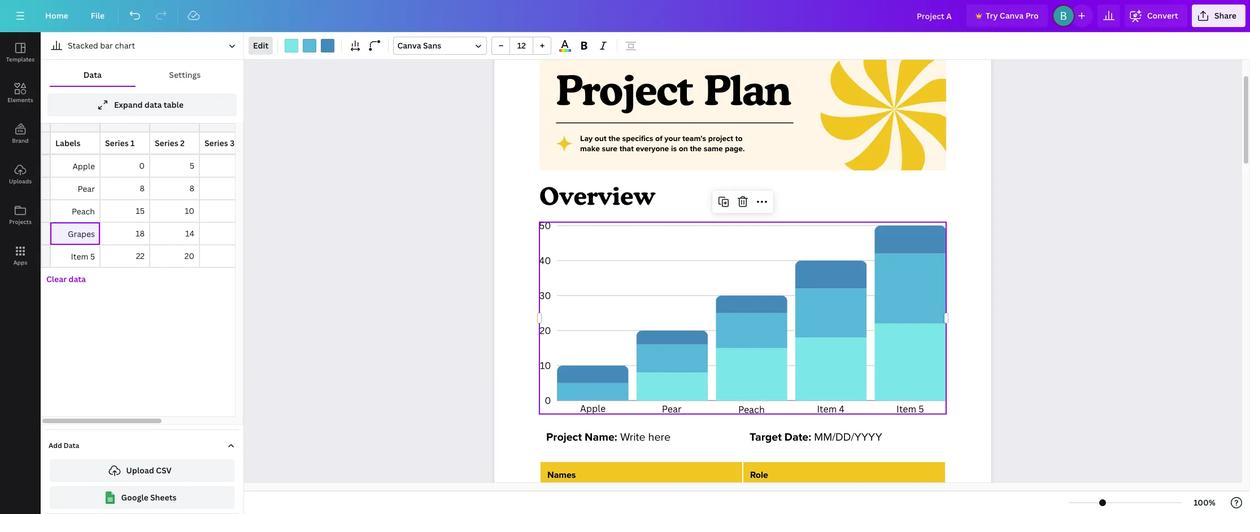 Task type: locate. For each thing, give the bounding box(es) containing it.
stacked bar chart
[[68, 40, 135, 51]]

1 horizontal spatial the
[[690, 144, 702, 154]]

to
[[735, 134, 743, 144]]

data
[[83, 69, 102, 80], [64, 441, 79, 451]]

pro
[[1026, 10, 1039, 21]]

google
[[121, 493, 148, 503]]

project plan
[[556, 65, 790, 115]]

data button
[[50, 64, 135, 86]]

color group
[[283, 37, 337, 55]]

expand data table
[[114, 99, 184, 110]]

convert
[[1147, 10, 1178, 21]]

that
[[620, 144, 634, 154]]

brand button
[[0, 114, 41, 154]]

0 horizontal spatial data
[[69, 274, 86, 285]]

data inside button
[[145, 99, 162, 110]]

#6ce5e8 image
[[285, 39, 298, 53]]

Edit value text field
[[50, 132, 100, 155], [150, 132, 199, 155], [100, 155, 150, 177], [150, 177, 199, 200], [50, 200, 100, 223], [150, 223, 199, 245], [50, 245, 100, 268], [100, 245, 150, 268], [150, 245, 199, 268]]

file button
[[82, 5, 114, 27]]

of
[[655, 134, 662, 144]]

the down team's
[[690, 144, 702, 154]]

canva right try
[[1000, 10, 1024, 21]]

#2d8bba image
[[321, 39, 335, 53]]

apps button
[[0, 236, 41, 276]]

plan
[[704, 65, 790, 115]]

the
[[609, 134, 620, 144], [690, 144, 702, 154]]

100%
[[1194, 498, 1216, 508]]

data right clear
[[69, 274, 86, 285]]

data
[[145, 99, 162, 110], [69, 274, 86, 285]]

data left the table
[[145, 99, 162, 110]]

#41b8d5 image
[[303, 39, 317, 53]]

data for clear
[[69, 274, 86, 285]]

try canva pro button
[[966, 5, 1048, 27]]

the up sure
[[609, 134, 620, 144]]

page.
[[725, 144, 745, 154]]

group
[[492, 37, 552, 55]]

1 horizontal spatial canva
[[1000, 10, 1024, 21]]

chart
[[115, 40, 135, 51]]

expand
[[114, 99, 143, 110]]

0 vertical spatial data
[[145, 99, 162, 110]]

1 vertical spatial data
[[64, 441, 79, 451]]

None text field
[[494, 3, 991, 515]]

clear
[[46, 274, 67, 285]]

1 horizontal spatial data
[[83, 69, 102, 80]]

edit
[[253, 40, 269, 51]]

canva
[[1000, 10, 1024, 21], [397, 40, 421, 51]]

everyone
[[636, 144, 669, 154]]

try
[[986, 10, 998, 21]]

0 horizontal spatial canva
[[397, 40, 421, 51]]

sans
[[423, 40, 441, 51]]

project
[[708, 134, 733, 144]]

settings button
[[135, 64, 234, 86]]

data inside button
[[69, 274, 86, 285]]

google sheets button
[[50, 487, 234, 510]]

canva left the sans
[[397, 40, 421, 51]]

uploads
[[9, 177, 32, 185]]

1 vertical spatial data
[[69, 274, 86, 285]]

0 horizontal spatial the
[[609, 134, 620, 144]]

same
[[704, 144, 723, 154]]

0 horizontal spatial data
[[64, 441, 79, 451]]

elements
[[7, 96, 33, 104]]

share button
[[1192, 5, 1246, 27]]

specifics
[[622, 134, 653, 144]]

uploads button
[[0, 154, 41, 195]]

0 vertical spatial data
[[83, 69, 102, 80]]

bar
[[100, 40, 113, 51]]

data down stacked bar chart at the left of the page
[[83, 69, 102, 80]]

canva inside dropdown button
[[397, 40, 421, 51]]

none text field containing project plan
[[494, 3, 991, 515]]

clear data button
[[41, 268, 91, 291]]

0 vertical spatial canva
[[1000, 10, 1024, 21]]

projects button
[[0, 195, 41, 236]]

team's
[[683, 134, 706, 144]]

upload
[[126, 465, 154, 476]]

1 horizontal spatial data
[[145, 99, 162, 110]]

share
[[1214, 10, 1237, 21]]

data right add
[[64, 441, 79, 451]]

Edit value text field
[[100, 132, 150, 155], [199, 132, 249, 155], [50, 155, 100, 177], [150, 155, 199, 177], [199, 155, 249, 177], [50, 177, 100, 200], [100, 177, 150, 200], [199, 177, 249, 200], [100, 200, 150, 223], [150, 200, 199, 223], [199, 200, 249, 223], [50, 223, 100, 245], [100, 223, 150, 245], [199, 223, 249, 245], [199, 245, 249, 268]]

1 vertical spatial canva
[[397, 40, 421, 51]]

stacked
[[68, 40, 98, 51]]

add data
[[49, 441, 79, 451]]



Task type: describe. For each thing, give the bounding box(es) containing it.
home
[[45, 10, 68, 21]]

sheets
[[150, 493, 176, 503]]

canva sans
[[397, 40, 441, 51]]

google sheets
[[121, 493, 176, 503]]

data inside button
[[83, 69, 102, 80]]

file
[[91, 10, 105, 21]]

canva sans button
[[393, 37, 487, 55]]

is
[[671, 144, 677, 154]]

make
[[580, 144, 600, 154]]

data for expand
[[145, 99, 162, 110]]

color range image
[[559, 49, 571, 52]]

data inside "dropdown button"
[[64, 441, 79, 451]]

add
[[49, 441, 62, 451]]

upload csv
[[126, 465, 172, 476]]

on
[[679, 144, 688, 154]]

brand
[[12, 137, 29, 145]]

canva inside button
[[1000, 10, 1024, 21]]

try canva pro
[[986, 10, 1039, 21]]

edit button
[[249, 37, 273, 55]]

clear data
[[46, 274, 86, 285]]

convert button
[[1125, 5, 1187, 27]]

lay out the specifics of your team's project to
[[580, 134, 743, 144]]

csv
[[156, 465, 172, 476]]

lay
[[580, 134, 593, 144]]

– – number field
[[514, 40, 530, 51]]

templates button
[[0, 32, 41, 73]]

projects
[[9, 218, 32, 226]]

home link
[[36, 5, 77, 27]]

out
[[595, 134, 607, 144]]

table
[[164, 99, 184, 110]]

upload csv button
[[50, 460, 234, 482]]

Design title text field
[[908, 5, 962, 27]]

elements button
[[0, 73, 41, 114]]

overview
[[539, 181, 655, 211]]

sure
[[602, 144, 617, 154]]

expand data table button
[[47, 94, 237, 116]]

main menu bar
[[0, 0, 1250, 32]]

templates
[[6, 55, 35, 63]]

100% button
[[1186, 494, 1223, 512]]

your
[[664, 134, 681, 144]]

project
[[556, 65, 693, 115]]

add data button
[[45, 435, 239, 458]]

Select chart type button
[[45, 37, 239, 55]]

settings
[[169, 69, 201, 80]]

make sure that everyone is on the same page.
[[580, 144, 745, 154]]

apps
[[13, 259, 27, 267]]

side panel tab list
[[0, 32, 41, 276]]



Task type: vqa. For each thing, say whether or not it's contained in the screenshot.
Neon
no



